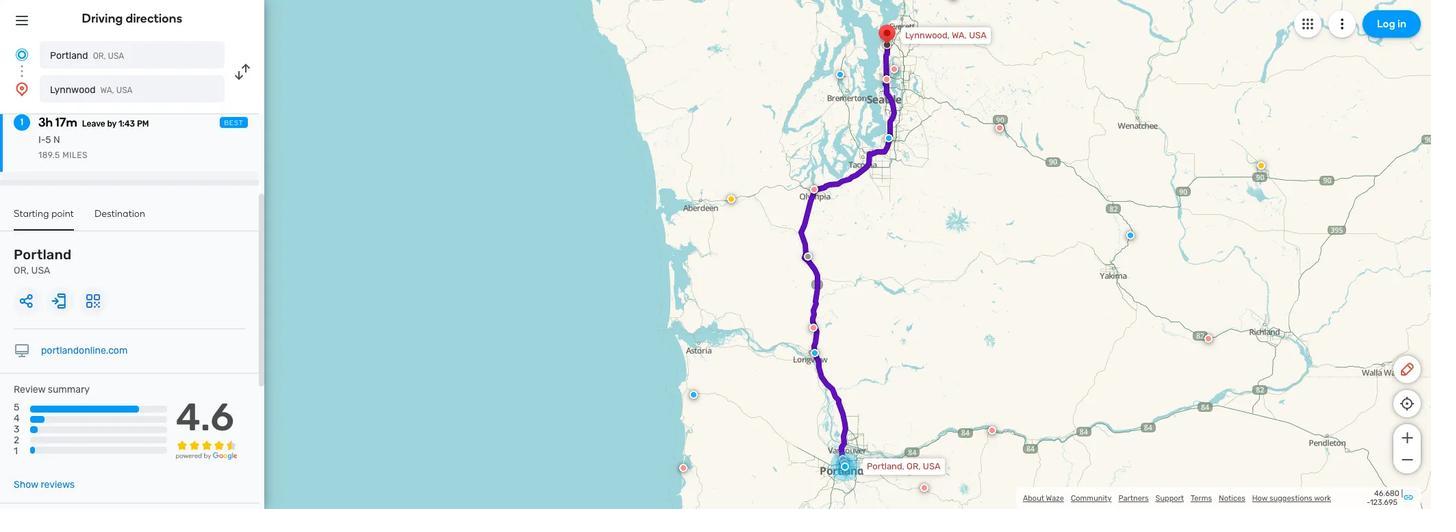 Task type: locate. For each thing, give the bounding box(es) containing it.
1 inside 5 4 3 2 1
[[14, 446, 18, 458]]

0 horizontal spatial 5
[[14, 402, 19, 414]]

suggestions
[[1270, 494, 1313, 503]]

3h
[[38, 115, 53, 130]]

notices
[[1219, 494, 1246, 503]]

wa, up by
[[100, 86, 114, 95]]

zoom out image
[[1399, 452, 1416, 468]]

or, down starting point button
[[14, 265, 29, 277]]

portlandonline.com
[[41, 345, 128, 357]]

1 vertical spatial portland
[[14, 247, 72, 263]]

5 left n
[[45, 134, 51, 146]]

portland down starting point button
[[14, 247, 72, 263]]

starting
[[14, 208, 49, 220]]

0 horizontal spatial wa,
[[100, 86, 114, 95]]

portland, or, usa
[[867, 462, 941, 472]]

support link
[[1156, 494, 1184, 503]]

terms
[[1191, 494, 1212, 503]]

starting point
[[14, 208, 74, 220]]

about
[[1023, 494, 1044, 503]]

0 vertical spatial wa,
[[952, 30, 967, 40]]

review
[[14, 384, 45, 396]]

portland or, usa up lynnwood wa, usa
[[50, 50, 124, 62]]

1 vertical spatial 1
[[14, 446, 18, 458]]

1
[[20, 116, 23, 128], [14, 446, 18, 458]]

driving
[[82, 11, 123, 26]]

1 vertical spatial wa,
[[100, 86, 114, 95]]

0 horizontal spatial 1
[[14, 446, 18, 458]]

police image
[[881, 131, 890, 139], [1127, 231, 1135, 240], [811, 349, 819, 357], [690, 391, 698, 399]]

5
[[45, 134, 51, 146], [14, 402, 19, 414]]

community link
[[1071, 494, 1112, 503]]

1 vertical spatial 5
[[14, 402, 19, 414]]

5 4 3 2 1
[[14, 402, 20, 458]]

zoom in image
[[1399, 430, 1416, 447]]

-
[[1367, 499, 1370, 507]]

notices link
[[1219, 494, 1246, 503]]

directions
[[126, 11, 182, 26]]

3
[[14, 424, 19, 436]]

2
[[14, 435, 19, 447]]

usa inside lynnwood wa, usa
[[116, 86, 133, 95]]

portland up lynnwood
[[50, 50, 88, 62]]

usa up 1:43
[[116, 86, 133, 95]]

5 inside i-5 n 189.5 miles
[[45, 134, 51, 146]]

1 horizontal spatial police image
[[1392, 155, 1400, 164]]

partners link
[[1119, 494, 1149, 503]]

1 left 3h
[[20, 116, 23, 128]]

wa, inside lynnwood wa, usa
[[100, 86, 114, 95]]

0 horizontal spatial police image
[[836, 71, 844, 79]]

5 up 3
[[14, 402, 19, 414]]

i-
[[38, 134, 45, 146]]

0 vertical spatial portland or, usa
[[50, 50, 124, 62]]

by
[[107, 119, 117, 129]]

1 horizontal spatial 5
[[45, 134, 51, 146]]

about waze link
[[1023, 494, 1064, 503]]

review summary
[[14, 384, 90, 396]]

usa down starting point button
[[31, 265, 50, 277]]

or, up lynnwood wa, usa
[[93, 51, 106, 61]]

|
[[1401, 490, 1403, 499]]

starting point button
[[14, 208, 74, 231]]

wa, right lynnwood,
[[952, 30, 967, 40]]

waze
[[1046, 494, 1064, 503]]

portland or, usa
[[50, 50, 124, 62], [14, 247, 72, 277]]

2 horizontal spatial or,
[[907, 462, 921, 472]]

usa right portland,
[[923, 462, 941, 472]]

46.680
[[1375, 490, 1400, 499]]

4
[[14, 413, 20, 425]]

2 vertical spatial or,
[[907, 462, 921, 472]]

road closed image
[[996, 124, 1004, 132], [810, 186, 818, 194], [809, 324, 818, 332], [988, 427, 996, 435]]

123.695
[[1370, 499, 1398, 507]]

link image
[[1403, 492, 1414, 503]]

point
[[52, 208, 74, 220]]

0 vertical spatial 5
[[45, 134, 51, 146]]

current location image
[[14, 47, 30, 63]]

usa
[[969, 30, 987, 40], [108, 51, 124, 61], [116, 86, 133, 95], [31, 265, 50, 277], [923, 462, 941, 472]]

usa right lynnwood,
[[969, 30, 987, 40]]

best
[[224, 119, 244, 127]]

0 horizontal spatial or,
[[14, 265, 29, 277]]

1 down 3
[[14, 446, 18, 458]]

0 vertical spatial 1
[[20, 116, 23, 128]]

miles
[[62, 151, 88, 160]]

lynnwood, wa, usa
[[905, 30, 987, 40]]

driving directions
[[82, 11, 182, 26]]

4.6
[[176, 395, 234, 440]]

1 horizontal spatial or,
[[93, 51, 106, 61]]

road closed image
[[890, 65, 898, 73], [883, 75, 891, 84], [1205, 335, 1213, 343], [839, 455, 847, 464], [840, 460, 849, 468], [679, 464, 688, 473], [920, 484, 929, 492]]

police image
[[836, 71, 844, 79], [1392, 155, 1400, 164]]

portland
[[50, 50, 88, 62], [14, 247, 72, 263]]

portland or, usa down starting point button
[[14, 247, 72, 277]]

accident image
[[804, 253, 812, 261]]

or, right portland,
[[907, 462, 921, 472]]

pm
[[137, 119, 149, 129]]

about waze community partners support terms notices how suggestions work
[[1023, 494, 1331, 503]]

hazard image
[[1257, 162, 1266, 170]]

n
[[53, 134, 60, 146]]

1 horizontal spatial wa,
[[952, 30, 967, 40]]

or,
[[93, 51, 106, 61], [14, 265, 29, 277], [907, 462, 921, 472]]

portland,
[[867, 462, 905, 472]]

wa,
[[952, 30, 967, 40], [100, 86, 114, 95]]



Task type: describe. For each thing, give the bounding box(es) containing it.
17m
[[55, 115, 77, 130]]

partners
[[1119, 494, 1149, 503]]

0 vertical spatial or,
[[93, 51, 106, 61]]

hazard image
[[727, 195, 736, 203]]

1 horizontal spatial 1
[[20, 116, 23, 128]]

terms link
[[1191, 494, 1212, 503]]

lynnwood,
[[905, 30, 950, 40]]

1 vertical spatial portland or, usa
[[14, 247, 72, 277]]

how suggestions work link
[[1252, 494, 1331, 503]]

lynnwood
[[50, 84, 96, 96]]

0 vertical spatial portland
[[50, 50, 88, 62]]

wa, for lynnwood
[[100, 86, 114, 95]]

usa down driving
[[108, 51, 124, 61]]

work
[[1314, 494, 1331, 503]]

location image
[[14, 81, 30, 97]]

destination
[[95, 208, 145, 220]]

189.5
[[38, 151, 60, 160]]

5 inside 5 4 3 2 1
[[14, 402, 19, 414]]

lynnwood wa, usa
[[50, 84, 133, 96]]

1 vertical spatial police image
[[1392, 155, 1400, 164]]

0 vertical spatial police image
[[836, 71, 844, 79]]

reviews
[[41, 479, 75, 491]]

show reviews
[[14, 479, 75, 491]]

community
[[1071, 494, 1112, 503]]

leave
[[82, 119, 105, 129]]

show
[[14, 479, 38, 491]]

how
[[1252, 494, 1268, 503]]

3h 17m leave by 1:43 pm
[[38, 115, 149, 130]]

1:43
[[118, 119, 135, 129]]

portlandonline.com link
[[41, 345, 128, 357]]

summary
[[48, 384, 90, 396]]

pencil image
[[1399, 362, 1416, 378]]

1 vertical spatial or,
[[14, 265, 29, 277]]

46.680 | -123.695
[[1367, 490, 1403, 507]]

computer image
[[14, 343, 30, 360]]

wa, for lynnwood,
[[952, 30, 967, 40]]

support
[[1156, 494, 1184, 503]]

i-5 n 189.5 miles
[[38, 134, 88, 160]]

destination button
[[95, 208, 145, 229]]



Task type: vqa. For each thing, say whether or not it's contained in the screenshot.
the destination on the left top of page
yes



